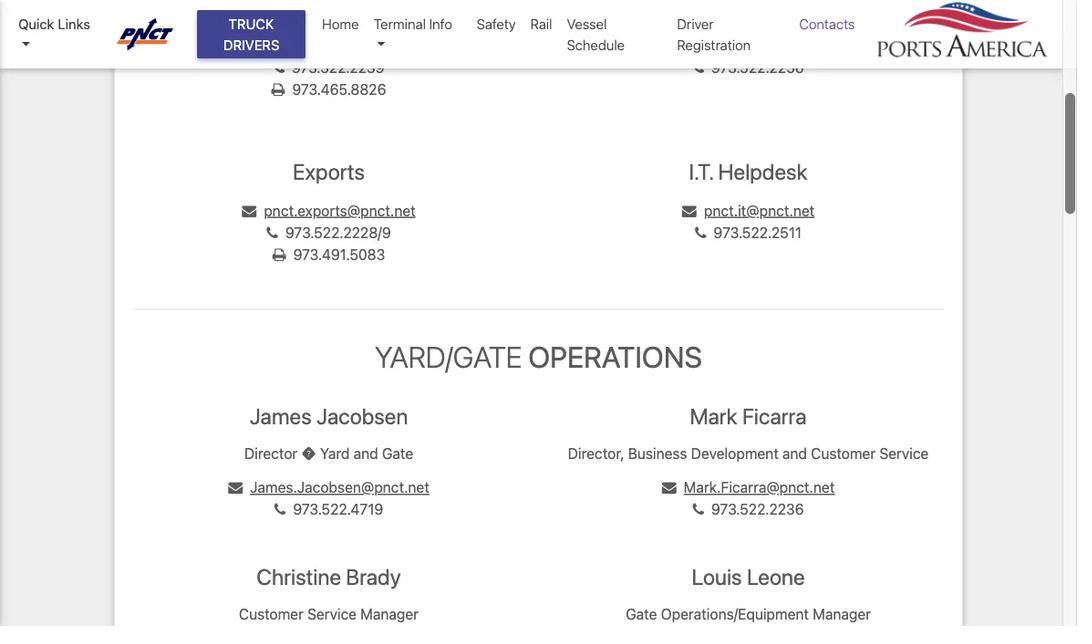 Task type: describe. For each thing, give the bounding box(es) containing it.
schedule
[[567, 37, 625, 52]]

phone image for 973.522.2228/9
[[267, 226, 278, 240]]

rail
[[531, 16, 553, 32]]

manager for christine brady
[[361, 605, 419, 622]]

business
[[629, 444, 688, 462]]

i.t.
[[690, 159, 714, 184]]

drivers
[[224, 37, 280, 52]]

mark.ficarra@pnct.net
[[684, 479, 835, 496]]

envelope image
[[673, 39, 688, 53]]

james jacobsen
[[250, 403, 408, 429]]

vessel schedule
[[567, 16, 625, 52]]

customerservice@pnct.net link
[[229, 37, 429, 54]]

info
[[430, 16, 453, 32]]

phone image for 973.522.2511
[[695, 226, 707, 240]]

mark
[[691, 403, 738, 429]]

pnct.exports@pnct.net link
[[242, 202, 416, 219]]

973.522.4719
[[293, 501, 384, 518]]

mark.ficarra@pnct.net link
[[662, 479, 835, 496]]

973.522.2239
[[292, 59, 385, 76]]

exports
[[293, 159, 365, 184]]

pnct.ams@pnct.net
[[695, 37, 825, 54]]

973.522.2236
[[712, 501, 805, 518]]

yard/gate operations
[[375, 339, 703, 374]]

phone image for 973.522.2239
[[273, 61, 285, 75]]

print image for 973.491.5083
[[273, 247, 286, 262]]

envelope image for customerservice@pnct.net
[[229, 39, 244, 53]]

i.t. helpdesk
[[690, 159, 808, 184]]

truck drivers link
[[197, 10, 306, 58]]

development
[[692, 444, 779, 462]]

973.522.2256 link
[[693, 59, 805, 76]]

quick links
[[18, 16, 90, 32]]

vessel
[[567, 16, 607, 32]]

contacts
[[800, 16, 856, 32]]

envelope image for pnct.it@pnct.net
[[683, 204, 697, 218]]

ficarra
[[743, 403, 807, 429]]

james
[[250, 403, 312, 429]]

phone image for 973.522.2236
[[693, 502, 705, 517]]

and for james jacobsen
[[354, 444, 378, 462]]

envelope image for mark.ficarra@pnct.net
[[662, 481, 677, 495]]

safety link
[[470, 6, 524, 42]]

973.522.2511 link
[[695, 224, 802, 241]]

truck drivers
[[224, 16, 280, 52]]

james.jacobsen@pnct.net link
[[228, 479, 430, 496]]

driver registration link
[[670, 6, 793, 62]]

phone image for 973.522.2256
[[693, 61, 705, 75]]

operations
[[529, 339, 703, 374]]

safety
[[477, 16, 516, 32]]

director � yard and gate
[[244, 444, 414, 462]]

pnct.exports@pnct.net
[[264, 202, 416, 219]]

pnct.it@pnct.net link
[[683, 202, 815, 219]]

envelope image for james.jacobsen@pnct.net
[[228, 481, 243, 495]]

terminal
[[374, 16, 426, 32]]

0 vertical spatial service
[[880, 444, 929, 462]]



Task type: vqa. For each thing, say whether or not it's contained in the screenshot.
the 973.522.2256
yes



Task type: locate. For each thing, give the bounding box(es) containing it.
0 horizontal spatial and
[[354, 444, 378, 462]]

phone image
[[273, 61, 285, 75], [693, 61, 705, 75], [267, 226, 278, 240], [274, 502, 286, 517]]

gate
[[382, 444, 414, 462], [626, 605, 658, 622]]

manager for louis leone
[[813, 605, 872, 622]]

leone
[[747, 564, 806, 590]]

brady
[[346, 564, 401, 590]]

and for mark ficarra
[[783, 444, 808, 462]]

and right yard
[[354, 444, 378, 462]]

envelope image inside pnct.it@pnct.net link
[[683, 204, 697, 218]]

and
[[354, 444, 378, 462], [783, 444, 808, 462]]

contacts link
[[793, 6, 863, 42]]

pnct.it@pnct.net
[[704, 202, 815, 219]]

print image for 973.465.8826
[[272, 82, 285, 97]]

and down ficarra
[[783, 444, 808, 462]]

registration
[[678, 37, 751, 52]]

phone image inside 973.522.2511 'link'
[[695, 226, 707, 240]]

manager
[[361, 605, 419, 622], [813, 605, 872, 622]]

phone image down the pnct.exports@pnct.net link
[[267, 226, 278, 240]]

mark ficarra
[[691, 403, 807, 429]]

phone image inside 973.522.2236 link
[[693, 502, 705, 517]]

973.522.2256
[[712, 59, 805, 76]]

973.465.8826
[[292, 81, 387, 98]]

phone image inside '973.522.4719' link
[[274, 502, 286, 517]]

links
[[58, 16, 90, 32]]

1 vertical spatial service
[[308, 605, 357, 622]]

quick
[[18, 16, 54, 32]]

director,
[[568, 444, 625, 462]]

director
[[244, 444, 298, 462]]

envelope image inside james.jacobsen@pnct.net link
[[228, 481, 243, 495]]

0 horizontal spatial manager
[[361, 605, 419, 622]]

1 manager from the left
[[361, 605, 419, 622]]

973.522.2228/9
[[286, 224, 391, 241]]

envelope image for pnct.exports@pnct.net
[[242, 204, 257, 218]]

phone image inside 973.522.2239 link
[[273, 61, 285, 75]]

0 horizontal spatial customer
[[239, 605, 304, 622]]

print image down drivers
[[272, 82, 285, 97]]

1 vertical spatial print image
[[273, 247, 286, 262]]

customer
[[812, 444, 876, 462], [239, 605, 304, 622]]

director, business development and  customer service
[[568, 444, 929, 462]]

rail link
[[524, 6, 560, 42]]

phone image down james.jacobsen@pnct.net link
[[274, 502, 286, 517]]

973.522.2511
[[714, 224, 802, 241]]

2 manager from the left
[[813, 605, 872, 622]]

helpdesk
[[719, 159, 808, 184]]

vessel schedule link
[[560, 6, 670, 62]]

operations/equipment
[[661, 605, 810, 622]]

driver registration
[[678, 16, 751, 52]]

1 horizontal spatial service
[[880, 444, 929, 462]]

0 vertical spatial print image
[[272, 82, 285, 97]]

louis
[[692, 564, 743, 590]]

customer service manager
[[239, 605, 419, 622]]

1 horizontal spatial customer
[[812, 444, 876, 462]]

1 horizontal spatial gate
[[626, 605, 658, 622]]

yard/gate
[[375, 339, 522, 374]]

customer up mark.ficarra@pnct.net
[[812, 444, 876, 462]]

envelope image inside "customerservice@pnct.net" link
[[229, 39, 244, 53]]

1 vertical spatial gate
[[626, 605, 658, 622]]

phone image
[[695, 226, 707, 240], [693, 502, 705, 517]]

yard
[[320, 444, 350, 462]]

1 and from the left
[[354, 444, 378, 462]]

envelope image inside the pnct.exports@pnct.net link
[[242, 204, 257, 218]]

print image
[[272, 82, 285, 97], [273, 247, 286, 262]]

phone image inside 973.522.2228/9 link
[[267, 226, 278, 240]]

phone image for 973.522.4719
[[274, 502, 286, 517]]

envelope image inside 'mark.ficarra@pnct.net' link
[[662, 481, 677, 495]]

0 vertical spatial customer
[[812, 444, 876, 462]]

james.jacobsen@pnct.net
[[250, 479, 430, 496]]

0 horizontal spatial service
[[308, 605, 357, 622]]

phone image inside 973.522.2256 link
[[693, 61, 705, 75]]

�
[[302, 444, 316, 462]]

0 vertical spatial phone image
[[695, 226, 707, 240]]

1 vertical spatial customer
[[239, 605, 304, 622]]

2 and from the left
[[783, 444, 808, 462]]

0 horizontal spatial gate
[[382, 444, 414, 462]]

envelope image
[[229, 39, 244, 53], [242, 204, 257, 218], [683, 204, 697, 218], [228, 481, 243, 495], [662, 481, 677, 495]]

phone image down drivers
[[273, 61, 285, 75]]

jacobsen
[[317, 403, 408, 429]]

973.522.2236 link
[[693, 501, 805, 518]]

christine
[[257, 564, 341, 590]]

973.491.5083
[[293, 246, 385, 263]]

phone image down registration
[[693, 61, 705, 75]]

1 horizontal spatial manager
[[813, 605, 872, 622]]

1 horizontal spatial and
[[783, 444, 808, 462]]

customerservice@pnct.net
[[251, 37, 429, 54]]

home link
[[315, 6, 367, 42]]

1 vertical spatial phone image
[[693, 502, 705, 517]]

truck
[[229, 16, 274, 32]]

0 vertical spatial gate
[[382, 444, 414, 462]]

print image down 973.522.2228/9 link
[[273, 247, 286, 262]]

phone image down pnct.it@pnct.net link
[[695, 226, 707, 240]]

973.522.4719 link
[[274, 501, 384, 518]]

terminal info link
[[367, 6, 470, 62]]

terminal info
[[374, 16, 453, 32]]

973.522.2239 link
[[273, 59, 385, 76]]

973.522.2228/9 link
[[267, 224, 391, 241]]

quick links link
[[18, 14, 99, 55]]

phone image down 'mark.ficarra@pnct.net' link
[[693, 502, 705, 517]]

service
[[880, 444, 929, 462], [308, 605, 357, 622]]

driver
[[678, 16, 714, 32]]

customer down the christine
[[239, 605, 304, 622]]

christine brady
[[257, 564, 401, 590]]

pnct.ams@pnct.net link
[[673, 37, 825, 54]]

gate operations/equipment manager
[[626, 605, 872, 622]]

louis leone
[[692, 564, 806, 590]]

home
[[322, 16, 359, 32]]



